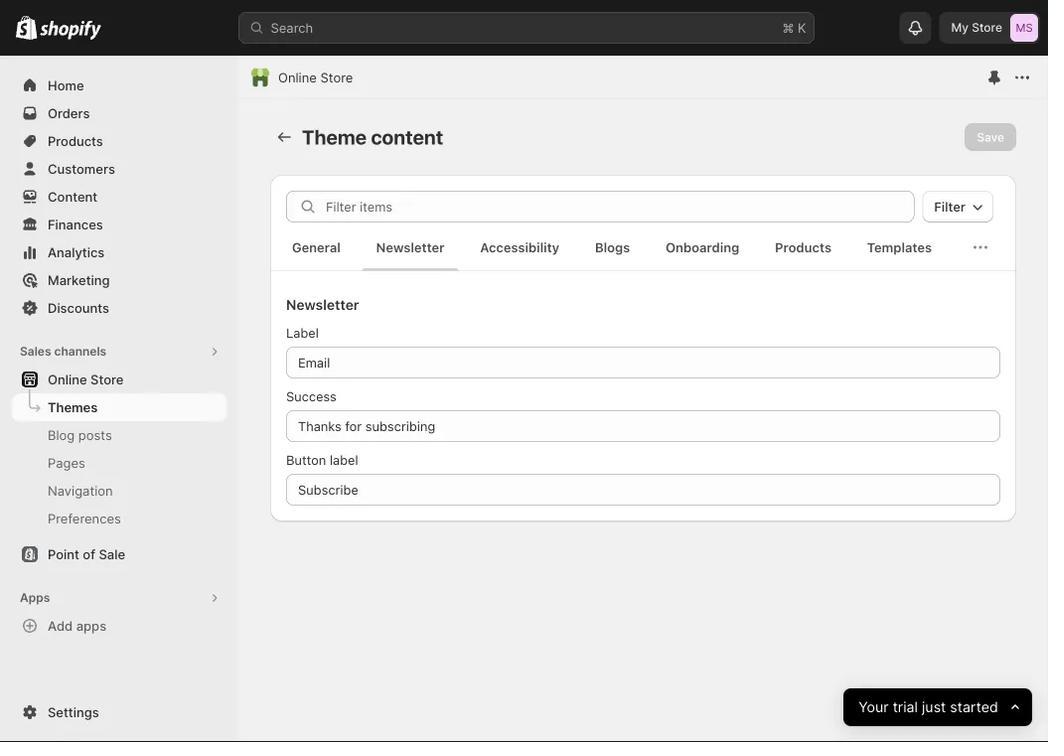 Task type: locate. For each thing, give the bounding box(es) containing it.
home
[[48, 78, 84, 93]]

0 vertical spatial online store
[[278, 70, 353, 85]]

0 vertical spatial online store link
[[278, 68, 353, 87]]

online store link down channels
[[12, 366, 227, 394]]

1 vertical spatial online store
[[48, 372, 124, 387]]

online right the online store icon on the top
[[278, 70, 317, 85]]

2 vertical spatial store
[[91, 372, 124, 387]]

1 vertical spatial online store link
[[12, 366, 227, 394]]

analytics
[[48, 245, 105, 260]]

customers
[[48, 161, 115, 176]]

my
[[952, 20, 969, 35]]

0 vertical spatial store
[[972, 20, 1003, 35]]

trial
[[893, 699, 918, 716]]

posts
[[78, 427, 112, 443]]

1 horizontal spatial online store link
[[278, 68, 353, 87]]

online store link down search
[[278, 68, 353, 87]]

2 horizontal spatial store
[[972, 20, 1003, 35]]

store down sales channels button
[[91, 372, 124, 387]]

online store
[[278, 70, 353, 85], [48, 372, 124, 387]]

online store link
[[278, 68, 353, 87], [12, 366, 227, 394]]

online store image
[[251, 68, 270, 87]]

apps
[[76, 618, 106, 634]]

0 vertical spatial online
[[278, 70, 317, 85]]

your trial just started button
[[844, 689, 1033, 727]]

0 horizontal spatial online
[[48, 372, 87, 387]]

online store down search
[[278, 70, 353, 85]]

1 horizontal spatial online store
[[278, 70, 353, 85]]

online down sales channels
[[48, 372, 87, 387]]

your
[[859, 699, 889, 716]]

0 horizontal spatial store
[[91, 372, 124, 387]]

shopify image
[[40, 20, 102, 40]]

orders link
[[12, 99, 227, 127]]

themes
[[48, 400, 98, 415]]

channels
[[54, 344, 107, 359]]

0 horizontal spatial online store
[[48, 372, 124, 387]]

k
[[798, 20, 807, 35]]

online
[[278, 70, 317, 85], [48, 372, 87, 387]]

1 vertical spatial store
[[321, 70, 353, 85]]

sale
[[99, 547, 125, 562]]

1 horizontal spatial online
[[278, 70, 317, 85]]

store right the online store icon on the top
[[321, 70, 353, 85]]

add
[[48, 618, 73, 634]]

online store down channels
[[48, 372, 124, 387]]

my store image
[[1011, 14, 1039, 42]]

point of sale button
[[0, 541, 239, 569]]

shopify image
[[16, 16, 37, 40]]

store right my
[[972, 20, 1003, 35]]

navigation link
[[12, 477, 227, 505]]

store
[[972, 20, 1003, 35], [321, 70, 353, 85], [91, 372, 124, 387]]

products
[[48, 133, 103, 149]]

preferences
[[48, 511, 121, 526]]

my store
[[952, 20, 1003, 35]]



Task type: describe. For each thing, give the bounding box(es) containing it.
just
[[922, 699, 947, 716]]

point of sale
[[48, 547, 125, 562]]

blog posts link
[[12, 422, 227, 449]]

started
[[950, 699, 999, 716]]

⌘ k
[[783, 20, 807, 35]]

content
[[48, 189, 98, 204]]

your trial just started
[[859, 699, 999, 716]]

sales
[[20, 344, 51, 359]]

pages link
[[12, 449, 227, 477]]

settings
[[48, 705, 99, 720]]

blog posts
[[48, 427, 112, 443]]

point
[[48, 547, 79, 562]]

themes link
[[12, 394, 227, 422]]

products link
[[12, 127, 227, 155]]

of
[[83, 547, 95, 562]]

discounts
[[48, 300, 109, 316]]

orders
[[48, 105, 90, 121]]

customers link
[[12, 155, 227, 183]]

search
[[271, 20, 313, 35]]

marketing
[[48, 272, 110, 288]]

analytics link
[[12, 239, 227, 266]]

apps button
[[12, 585, 227, 612]]

sales channels
[[20, 344, 107, 359]]

finances
[[48, 217, 103, 232]]

⌘
[[783, 20, 795, 35]]

settings link
[[12, 699, 227, 727]]

apps
[[20, 591, 50, 605]]

blog
[[48, 427, 75, 443]]

marketing link
[[12, 266, 227, 294]]

1 horizontal spatial store
[[321, 70, 353, 85]]

navigation
[[48, 483, 113, 499]]

preferences link
[[12, 505, 227, 533]]

add apps button
[[12, 612, 227, 640]]

0 horizontal spatial online store link
[[12, 366, 227, 394]]

online store inside online store link
[[48, 372, 124, 387]]

home link
[[12, 72, 227, 99]]

finances link
[[12, 211, 227, 239]]

pages
[[48, 455, 85, 471]]

content link
[[12, 183, 227, 211]]

sales channels button
[[12, 338, 227, 366]]

1 vertical spatial online
[[48, 372, 87, 387]]

discounts link
[[12, 294, 227, 322]]

add apps
[[48, 618, 106, 634]]

point of sale link
[[12, 541, 227, 569]]



Task type: vqa. For each thing, say whether or not it's contained in the screenshot.
Point Of Sale
yes



